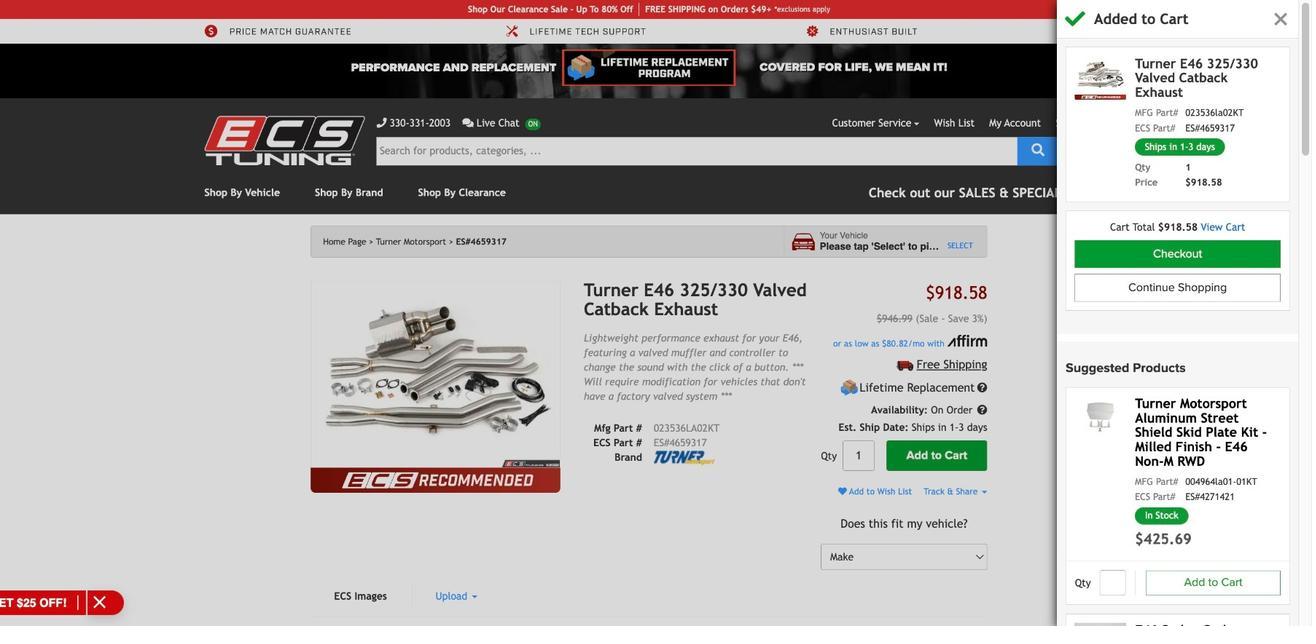 Task type: locate. For each thing, give the bounding box(es) containing it.
1 vertical spatial ecs tuning recommends this product. image
[[311, 469, 561, 493]]

ecs tuning recommends this product. image
[[1075, 95, 1126, 100], [311, 469, 561, 493]]

None text field
[[843, 441, 875, 472]]

None number field
[[1100, 571, 1126, 597]]

question circle image
[[977, 383, 987, 393], [977, 405, 987, 416]]

phone image
[[377, 118, 387, 128]]

lifetime replacement program banner image
[[562, 50, 736, 86]]

dialog
[[0, 0, 1312, 627]]

ecs tuning image
[[204, 116, 365, 165]]

heart image
[[838, 488, 847, 496]]

0 horizontal spatial ecs tuning recommends this product. image
[[311, 469, 561, 493]]

2 question circle image from the top
[[977, 405, 987, 416]]

1 horizontal spatial ecs tuning recommends this product. image
[[1075, 95, 1126, 100]]

0 vertical spatial question circle image
[[977, 383, 987, 393]]

1 vertical spatial question circle image
[[977, 405, 987, 416]]

turner motorsport aluminum street shield skid plate kit - milled finish - e46 non-m rwd image
[[1075, 397, 1126, 435]]

comments image
[[462, 118, 474, 128]]



Task type: vqa. For each thing, say whether or not it's contained in the screenshot.
bottom the Delete image
no



Task type: describe. For each thing, give the bounding box(es) containing it.
1 question circle image from the top
[[977, 383, 987, 393]]

this product is lifetime replacement eligible image
[[840, 379, 859, 397]]

free shipping image
[[897, 361, 914, 371]]

check image
[[1065, 8, 1086, 29]]

es#4659317 - 023536la02kt - turner e46 325/330 valved catback exhaust - lightweight performance exhaust for your e46, featuring a valved muffler and controller to change the sound with the click of a button.

***  will require modification for vehicles that don't have a factory valved system *** - turner motorsport - bmw image
[[311, 281, 561, 469]]

turner e46 325/330 valved catback exhaust image
[[1075, 56, 1126, 95]]

search image
[[1032, 144, 1045, 157]]

0 vertical spatial ecs tuning recommends this product. image
[[1075, 95, 1126, 100]]

or as low as $80.82/mo with  - affirm financing (opens in modal) element
[[821, 338, 987, 351]]

turner motorsport image
[[654, 452, 715, 466]]

e46 sedan carbon fiber high kick spoiler image
[[1075, 624, 1126, 627]]



